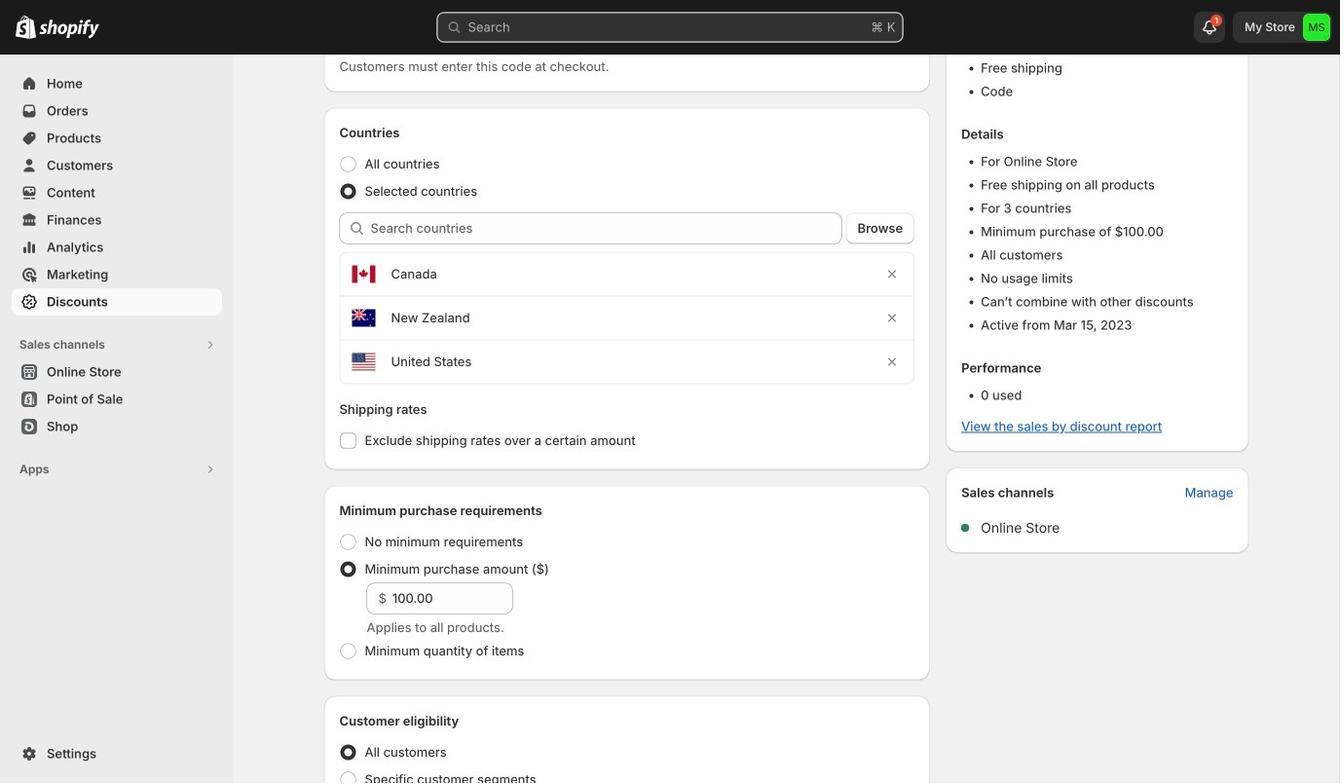 Task type: vqa. For each thing, say whether or not it's contained in the screenshot.
$0.00 associated with Gross
no



Task type: locate. For each thing, give the bounding box(es) containing it.
Search countries text field
[[371, 213, 842, 244]]



Task type: describe. For each thing, give the bounding box(es) containing it.
my store image
[[1304, 14, 1331, 41]]

shopify image
[[16, 15, 36, 39]]

shopify image
[[39, 19, 99, 39]]

0.00 text field
[[392, 583, 513, 614]]



